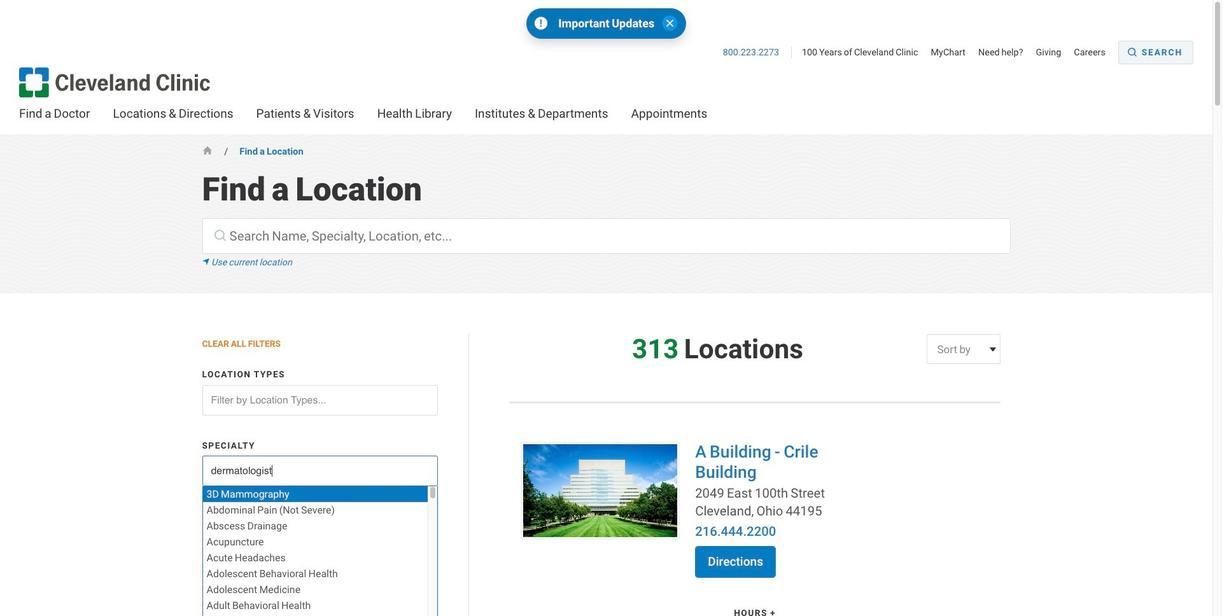 Task type: locate. For each thing, give the bounding box(es) containing it.
Search Name, Specialty, Location, etc... search field
[[202, 218, 1011, 254]]

close button image
[[662, 15, 678, 31]]

None text field
[[206, 386, 434, 414], [206, 458, 312, 485], [206, 386, 434, 414], [206, 458, 312, 485]]

None text field
[[206, 529, 434, 556]]

a building - crile building image
[[521, 442, 680, 540]]



Task type: describe. For each thing, give the bounding box(es) containing it.
cleveland clinic logo image
[[19, 68, 210, 98]]

use current location icon image
[[202, 258, 210, 266]]

emergency icon image
[[535, 17, 548, 30]]



Task type: vqa. For each thing, say whether or not it's contained in the screenshot.
experience,
no



